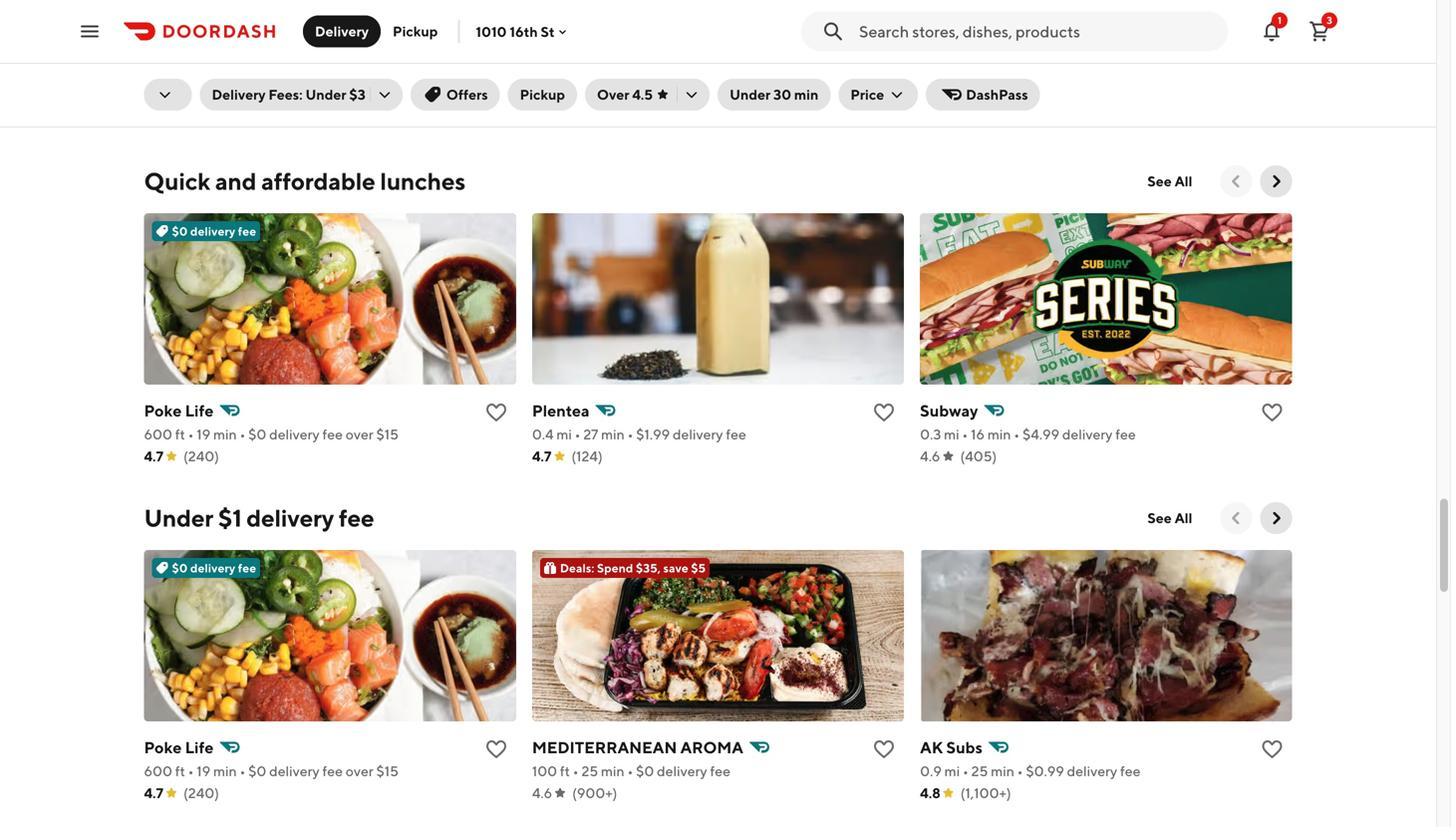 Task type: vqa. For each thing, say whether or not it's contained in the screenshot.
House to the right
no



Task type: describe. For each thing, give the bounding box(es) containing it.
see all for under $1 delivery fee
[[1148, 510, 1193, 527]]

4.6 for subway
[[920, 448, 941, 465]]

1010 16th st
[[476, 23, 555, 40]]

gai chicken rice
[[920, 64, 1048, 83]]

deals:
[[560, 561, 595, 575]]

0.9
[[920, 763, 942, 780]]

price button
[[839, 79, 918, 111]]

lunches
[[380, 167, 466, 196]]

poke life for under
[[144, 738, 214, 757]]

offers button
[[411, 79, 500, 111]]

ak subs
[[920, 738, 983, 757]]

29
[[190, 89, 207, 106]]

pickup for pickup button to the top
[[393, 23, 438, 39]]

express
[[636, 64, 694, 83]]

over for lunches
[[346, 426, 374, 443]]

under for under 30 min
[[730, 86, 771, 103]]

19 for quick
[[197, 426, 211, 443]]

next button of carousel image for lunches
[[1267, 172, 1287, 192]]

open menu image
[[78, 19, 102, 43]]

3
[[1327, 14, 1333, 26]]

rooster
[[144, 64, 203, 83]]

dashpass button
[[926, 79, 1040, 111]]

poke for quick and affordable lunches
[[144, 401, 182, 420]]

over 4.5 button
[[585, 79, 710, 111]]

click to add this store to your saved list image for seafood
[[873, 64, 896, 88]]

click to add this store to your saved list image for &
[[484, 64, 508, 88]]

Store search: begin typing to search for stores available on DoorDash text field
[[859, 20, 1216, 42]]

$0 for quick
[[172, 224, 188, 238]]

mediterranean aroma
[[532, 738, 744, 757]]

mi for basa seafood express
[[552, 89, 568, 106]]

600 for quick
[[144, 426, 172, 443]]

$2.99 for rice
[[1021, 89, 1058, 106]]

ak
[[920, 738, 943, 757]]

all for quick and affordable lunches
[[1175, 173, 1193, 190]]

all for under $1 delivery fee
[[1175, 510, 1193, 527]]

aroma
[[681, 738, 744, 757]]

previous button of carousel image
[[1227, 172, 1247, 192]]

$35,
[[636, 561, 661, 575]]

1.3 for rooster & rice
[[144, 89, 161, 106]]

0.3 mi • 16 min • $4.99 delivery fee
[[920, 426, 1136, 443]]

$5
[[691, 561, 706, 575]]

deals: spend $35, save $5
[[560, 561, 706, 575]]

$0 for under
[[172, 561, 188, 575]]

27 for basa seafood express
[[579, 89, 594, 106]]

(900+)
[[572, 785, 618, 802]]

0.3
[[920, 426, 941, 443]]

(2,600+)
[[185, 111, 241, 128]]

1010 16th st button
[[476, 23, 571, 40]]

and
[[215, 167, 257, 196]]

0.9 mi • 25 min • $0.99 delivery fee
[[920, 763, 1141, 780]]

price
[[851, 86, 885, 103]]

under $1 delivery fee
[[144, 504, 374, 533]]

600 for under
[[144, 763, 172, 780]]

$3.99
[[245, 89, 281, 106]]

27 for plentea
[[584, 426, 599, 443]]

next button of carousel image for fee
[[1267, 509, 1287, 529]]

pickup for right pickup button
[[520, 86, 565, 103]]

$15 for lunches
[[376, 426, 399, 443]]

delivery for delivery
[[315, 23, 369, 39]]

delivery button
[[303, 15, 381, 47]]

$​0 for affordable
[[248, 426, 267, 443]]

spend
[[597, 561, 634, 575]]

over
[[597, 86, 630, 103]]

0.4 mi • 27 min • $1.99 delivery fee
[[532, 426, 747, 443]]

affordable
[[261, 167, 376, 196]]

$0 delivery fee for quick
[[172, 224, 256, 238]]

poke life for quick
[[144, 401, 214, 420]]

see for fee
[[1148, 510, 1172, 527]]

(1,100+)
[[961, 785, 1012, 802]]

see all link for fee
[[1136, 503, 1205, 535]]

quick and affordable lunches link
[[144, 166, 466, 198]]

4.8 for rooster & rice
[[144, 111, 165, 128]]

quick and affordable lunches
[[144, 167, 466, 196]]

poke for under $1 delivery fee
[[144, 738, 182, 757]]

3 button
[[1300, 11, 1340, 51]]

16th
[[510, 23, 538, 40]]

mi for subway
[[944, 426, 960, 443]]

$0 delivery fee for under
[[172, 561, 256, 575]]

4.5
[[632, 86, 653, 103]]

1010
[[476, 23, 507, 40]]

subway
[[920, 401, 979, 420]]

st
[[541, 23, 555, 40]]

over for fee
[[346, 763, 374, 780]]

notification bell image
[[1260, 19, 1284, 43]]

ft for quick
[[175, 426, 185, 443]]

mi for gai chicken rice
[[940, 89, 955, 106]]

delivery fees: under $3
[[212, 86, 366, 103]]

1.4 mi • 27 min • $2.99 delivery fee
[[532, 89, 745, 106]]

$4.99
[[1023, 426, 1060, 443]]

click to add this store to your saved list image for quick and affordable lunches
[[484, 401, 508, 425]]

dashpass
[[966, 86, 1029, 103]]

$​0 for delivery
[[248, 763, 267, 780]]

$1.99
[[636, 426, 670, 443]]

30
[[774, 86, 792, 103]]

click to add this store to your saved list image for under $1 delivery fee
[[484, 738, 508, 762]]



Task type: locate. For each thing, give the bounding box(es) containing it.
(240)
[[183, 448, 219, 465], [183, 785, 219, 802]]

$2.99
[[632, 89, 668, 106], [1021, 89, 1058, 106]]

16
[[971, 426, 985, 443]]

0 vertical spatial see
[[1148, 173, 1172, 190]]

4.8 for ak subs
[[920, 785, 941, 802]]

1 vertical spatial see
[[1148, 510, 1172, 527]]

1.3
[[144, 89, 161, 106], [920, 89, 937, 106]]

see all left previous button of carousel icon
[[1148, 510, 1193, 527]]

all left previous button of carousel icon
[[1175, 510, 1193, 527]]

see all for quick and affordable lunches
[[1148, 173, 1193, 190]]

$0 down under $1 delivery fee link
[[172, 561, 188, 575]]

2 poke from the top
[[144, 738, 182, 757]]

1 vertical spatial $0
[[172, 561, 188, 575]]

(1,700+)
[[961, 111, 1013, 128]]

$0
[[172, 224, 188, 238], [172, 561, 188, 575]]

27 up (124) at the left of page
[[584, 426, 599, 443]]

life for under
[[185, 738, 214, 757]]

mi right 0.4
[[557, 426, 572, 443]]

0 horizontal spatial delivery
[[212, 86, 266, 103]]

0 vertical spatial see all link
[[1136, 166, 1205, 198]]

0 horizontal spatial pickup
[[393, 23, 438, 39]]

under for under $1 delivery fee
[[144, 504, 213, 533]]

1 all from the top
[[1175, 173, 1193, 190]]

1.3 mi • 29 min • $3.99 delivery fee
[[144, 89, 357, 106]]

pickup
[[393, 23, 438, 39], [520, 86, 565, 103]]

see all link
[[1136, 166, 1205, 198], [1136, 503, 1205, 535]]

min
[[795, 86, 819, 103], [210, 89, 233, 106], [597, 89, 620, 106], [986, 89, 1010, 106], [213, 426, 237, 443], [601, 426, 625, 443], [988, 426, 1011, 443], [213, 763, 237, 780], [601, 763, 625, 780], [991, 763, 1015, 780]]

2 1.3 from the left
[[920, 89, 937, 106]]

1 $2.99 from the left
[[632, 89, 668, 106]]

1 horizontal spatial pickup
[[520, 86, 565, 103]]

1.3 for gai chicken rice
[[920, 89, 937, 106]]

1 vertical spatial see all
[[1148, 510, 1193, 527]]

2 see all link from the top
[[1136, 503, 1205, 535]]

4.8
[[144, 111, 165, 128], [532, 111, 553, 128], [920, 111, 941, 128], [920, 785, 941, 802]]

2 all from the top
[[1175, 510, 1193, 527]]

0 vertical spatial all
[[1175, 173, 1193, 190]]

1 vertical spatial 4.6
[[532, 785, 552, 802]]

1 see all from the top
[[1148, 173, 1193, 190]]

0 horizontal spatial $2.99
[[632, 89, 668, 106]]

(3,500+)
[[573, 111, 629, 128]]

poke
[[144, 401, 182, 420], [144, 738, 182, 757]]

next button of carousel image right previous button of carousel icon
[[1267, 509, 1287, 529]]

under left 30
[[730, 86, 771, 103]]

see all link left previous button of carousel icon
[[1136, 503, 1205, 535]]

1 poke life from the top
[[144, 401, 214, 420]]

rice
[[220, 64, 253, 83], [1014, 64, 1048, 83]]

fees:
[[269, 86, 303, 103]]

0 vertical spatial $0 delivery fee
[[172, 224, 256, 238]]

1 vertical spatial next button of carousel image
[[1267, 509, 1287, 529]]

(240) for under
[[183, 785, 219, 802]]

&
[[206, 64, 216, 83]]

600 ft • 19 min • $​0 delivery fee over $15
[[144, 426, 399, 443], [144, 763, 399, 780]]

0 vertical spatial pickup
[[393, 23, 438, 39]]

0 vertical spatial (240)
[[183, 448, 219, 465]]

0 vertical spatial 600 ft • 19 min • $​0 delivery fee over $15
[[144, 426, 399, 443]]

1 vertical spatial 600 ft • 19 min • $​0 delivery fee over $15
[[144, 763, 399, 780]]

1 vertical spatial 19
[[197, 763, 211, 780]]

under 30 min
[[730, 86, 819, 103]]

2 $0 delivery fee from the top
[[172, 561, 256, 575]]

600 ft • 19 min • $​0 delivery fee over $15 for affordable
[[144, 426, 399, 443]]

2 600 from the top
[[144, 763, 172, 780]]

life
[[185, 401, 214, 420], [185, 738, 214, 757]]

rice for gai chicken rice
[[1014, 64, 1048, 83]]

1 items, open order cart image
[[1308, 19, 1332, 43]]

0 vertical spatial $15
[[376, 426, 399, 443]]

1 see from the top
[[1148, 173, 1172, 190]]

offers
[[447, 86, 488, 103]]

rooster & rice
[[144, 64, 253, 83]]

(240) for quick
[[183, 448, 219, 465]]

2 rice from the left
[[1014, 64, 1048, 83]]

1 vertical spatial poke
[[144, 738, 182, 757]]

2 see from the top
[[1148, 510, 1172, 527]]

under left $3
[[306, 86, 347, 103]]

subs
[[947, 738, 983, 757]]

0 vertical spatial poke life
[[144, 401, 214, 420]]

1 horizontal spatial $2.99
[[1021, 89, 1058, 106]]

4.6
[[920, 448, 941, 465], [532, 785, 552, 802]]

quick
[[144, 167, 210, 196]]

19
[[197, 426, 211, 443], [197, 763, 211, 780]]

see left previous button of carousel icon
[[1148, 510, 1172, 527]]

see for lunches
[[1148, 173, 1172, 190]]

mi
[[163, 89, 179, 106], [552, 89, 568, 106], [940, 89, 955, 106], [557, 426, 572, 443], [944, 426, 960, 443], [945, 763, 960, 780]]

2 $2.99 from the left
[[1021, 89, 1058, 106]]

poke life
[[144, 401, 214, 420], [144, 738, 214, 757]]

1 $0 delivery fee from the top
[[172, 224, 256, 238]]

see all link for lunches
[[1136, 166, 1205, 198]]

2 life from the top
[[185, 738, 214, 757]]

$2.99 for express
[[632, 89, 668, 106]]

mi right 0.3
[[944, 426, 960, 443]]

delivery down &
[[212, 86, 266, 103]]

2 600 ft • 19 min • $​0 delivery fee over $15 from the top
[[144, 763, 399, 780]]

2 $15 from the top
[[376, 763, 399, 780]]

1 vertical spatial 27
[[584, 426, 599, 443]]

2 see all from the top
[[1148, 510, 1193, 527]]

mi for plentea
[[557, 426, 572, 443]]

0 vertical spatial 27
[[579, 89, 594, 106]]

over 4.5
[[597, 86, 653, 103]]

pickup right delivery button at left
[[393, 23, 438, 39]]

mi right the 0.9
[[945, 763, 960, 780]]

mi down rooster
[[163, 89, 179, 106]]

gai
[[920, 64, 946, 83]]

0 horizontal spatial pickup button
[[381, 15, 450, 47]]

1 vertical spatial 600
[[144, 763, 172, 780]]

see left previous button of carousel image at the right top of page
[[1148, 173, 1172, 190]]

1 $15 from the top
[[376, 426, 399, 443]]

2 $0 from the top
[[172, 561, 188, 575]]

$15 for fee
[[376, 763, 399, 780]]

1 600 ft • 19 min • $​0 delivery fee over $15 from the top
[[144, 426, 399, 443]]

mi for ak subs
[[945, 763, 960, 780]]

$0 down quick
[[172, 224, 188, 238]]

25 up (1,100+) at the bottom of page
[[972, 763, 988, 780]]

delivery inside button
[[315, 23, 369, 39]]

next button of carousel image right previous button of carousel image at the right top of page
[[1267, 172, 1287, 192]]

0 vertical spatial delivery
[[315, 23, 369, 39]]

100
[[532, 763, 557, 780]]

under inside under $1 delivery fee link
[[144, 504, 213, 533]]

1 vertical spatial see all link
[[1136, 503, 1205, 535]]

600
[[144, 426, 172, 443], [144, 763, 172, 780]]

25 for ak
[[972, 763, 988, 780]]

min inside button
[[795, 86, 819, 103]]

basa seafood express
[[532, 64, 694, 83]]

rice up 1.3 mi • 25 min • $2.99 delivery fee
[[1014, 64, 1048, 83]]

0 vertical spatial 600
[[144, 426, 172, 443]]

1 horizontal spatial rice
[[1014, 64, 1048, 83]]

see all
[[1148, 173, 1193, 190], [1148, 510, 1193, 527]]

0 horizontal spatial rice
[[220, 64, 253, 83]]

(124)
[[572, 448, 603, 465]]

2 horizontal spatial under
[[730, 86, 771, 103]]

save
[[664, 561, 689, 575]]

1 rice from the left
[[220, 64, 253, 83]]

1 1.3 from the left
[[144, 89, 161, 106]]

4.6 down 0.3
[[920, 448, 941, 465]]

(405)
[[961, 448, 997, 465]]

click to add this store to your saved list image for subs
[[1261, 738, 1285, 762]]

1 vertical spatial poke life
[[144, 738, 214, 757]]

mediterranean
[[532, 738, 677, 757]]

mi for rooster & rice
[[163, 89, 179, 106]]

seafood
[[571, 64, 633, 83]]

0 vertical spatial 4.6
[[920, 448, 941, 465]]

2 over from the top
[[346, 763, 374, 780]]

600 ft • 19 min • $​0 delivery fee over $15 for delivery
[[144, 763, 399, 780]]

1 vertical spatial $0 delivery fee
[[172, 561, 256, 575]]

25 for gai
[[967, 89, 983, 106]]

1 horizontal spatial pickup button
[[508, 79, 577, 111]]

1 600 from the top
[[144, 426, 172, 443]]

27
[[579, 89, 594, 106], [584, 426, 599, 443]]

0 vertical spatial over
[[346, 426, 374, 443]]

0.4
[[532, 426, 554, 443]]

next button of carousel image
[[1267, 172, 1287, 192], [1267, 509, 1287, 529]]

25 down chicken
[[967, 89, 983, 106]]

$0 delivery fee down and at top
[[172, 224, 256, 238]]

$0.99
[[1026, 763, 1065, 780]]

100 ft • 25 min • $​0 delivery fee
[[532, 763, 731, 780]]

4.7 for under $1 delivery fee
[[144, 785, 164, 802]]

rice for rooster & rice
[[220, 64, 253, 83]]

under 30 min button
[[718, 79, 831, 111]]

under $1 delivery fee link
[[144, 503, 374, 535]]

0 vertical spatial life
[[185, 401, 214, 420]]

0 vertical spatial $0
[[172, 224, 188, 238]]

1 (240) from the top
[[183, 448, 219, 465]]

4.8 down "1.4"
[[532, 111, 553, 128]]

chicken
[[950, 64, 1011, 83]]

1.3 down the gai at right
[[920, 89, 937, 106]]

1 horizontal spatial 1.3
[[920, 89, 937, 106]]

4.6 down 100
[[532, 785, 552, 802]]

1 horizontal spatial under
[[306, 86, 347, 103]]

pickup down basa
[[520, 86, 565, 103]]

1 vertical spatial pickup
[[520, 86, 565, 103]]

4.8 for gai chicken rice
[[920, 111, 941, 128]]

4.8 for basa seafood express
[[532, 111, 553, 128]]

1 vertical spatial over
[[346, 763, 374, 780]]

1 vertical spatial delivery
[[212, 86, 266, 103]]

4.6 for mediterranean aroma
[[532, 785, 552, 802]]

•
[[182, 89, 188, 106], [236, 89, 242, 106], [570, 89, 576, 106], [623, 89, 629, 106], [958, 89, 964, 106], [1013, 89, 1018, 106], [188, 426, 194, 443], [240, 426, 246, 443], [575, 426, 581, 443], [628, 426, 634, 443], [963, 426, 968, 443], [1014, 426, 1020, 443], [188, 763, 194, 780], [240, 763, 246, 780], [573, 763, 579, 780], [628, 763, 633, 780], [963, 763, 969, 780], [1018, 763, 1023, 780]]

0 horizontal spatial 4.6
[[532, 785, 552, 802]]

1 see all link from the top
[[1136, 166, 1205, 198]]

1 next button of carousel image from the top
[[1267, 172, 1287, 192]]

1.3 down rooster
[[144, 89, 161, 106]]

life for quick
[[185, 401, 214, 420]]

under left $1
[[144, 504, 213, 533]]

1.3 mi • 25 min • $2.99 delivery fee
[[920, 89, 1134, 106]]

1 19 from the top
[[197, 426, 211, 443]]

pickup button
[[381, 15, 450, 47], [508, 79, 577, 111]]

$3
[[349, 86, 366, 103]]

4.8 down the gai at right
[[920, 111, 941, 128]]

mi down the gai at right
[[940, 89, 955, 106]]

delivery
[[315, 23, 369, 39], [212, 86, 266, 103]]

previous button of carousel image
[[1227, 509, 1247, 529]]

ft for under
[[175, 763, 185, 780]]

$2.99 down gai chicken rice
[[1021, 89, 1058, 106]]

2 next button of carousel image from the top
[[1267, 509, 1287, 529]]

1 vertical spatial pickup button
[[508, 79, 577, 111]]

0 horizontal spatial under
[[144, 504, 213, 533]]

all left previous button of carousel image at the right top of page
[[1175, 173, 1193, 190]]

over
[[346, 426, 374, 443], [346, 763, 374, 780]]

pickup button up (3,500+)
[[508, 79, 577, 111]]

2 (240) from the top
[[183, 785, 219, 802]]

0 vertical spatial next button of carousel image
[[1267, 172, 1287, 192]]

click to add this store to your saved list image for aroma
[[873, 738, 896, 762]]

see all link left previous button of carousel image at the right top of page
[[1136, 166, 1205, 198]]

$0 delivery fee down $1
[[172, 561, 256, 575]]

19 for under
[[197, 763, 211, 780]]

0 vertical spatial 19
[[197, 426, 211, 443]]

$2.99 down express
[[632, 89, 668, 106]]

1
[[1278, 14, 1282, 26]]

1 poke from the top
[[144, 401, 182, 420]]

pickup button up the offers button
[[381, 15, 450, 47]]

4.7 for quick and affordable lunches
[[144, 448, 164, 465]]

1 life from the top
[[185, 401, 214, 420]]

$15
[[376, 426, 399, 443], [376, 763, 399, 780]]

1 over from the top
[[346, 426, 374, 443]]

click to add this store to your saved list image
[[484, 64, 508, 88], [873, 64, 896, 88], [873, 401, 896, 425], [873, 738, 896, 762], [1261, 738, 1285, 762]]

4.8 down rooster
[[144, 111, 165, 128]]

25 up (900+)
[[582, 763, 598, 780]]

1 vertical spatial all
[[1175, 510, 1193, 527]]

25 for mediterranean
[[582, 763, 598, 780]]

$​0
[[248, 426, 267, 443], [248, 763, 267, 780], [636, 763, 654, 780]]

delivery up $3
[[315, 23, 369, 39]]

1.4
[[532, 89, 549, 106]]

0 vertical spatial poke
[[144, 401, 182, 420]]

1 vertical spatial (240)
[[183, 785, 219, 802]]

2 19 from the top
[[197, 763, 211, 780]]

25
[[967, 89, 983, 106], [582, 763, 598, 780], [972, 763, 988, 780]]

$1
[[218, 504, 242, 533]]

under inside under 30 min button
[[730, 86, 771, 103]]

mi right "1.4"
[[552, 89, 568, 106]]

under
[[306, 86, 347, 103], [730, 86, 771, 103], [144, 504, 213, 533]]

1 vertical spatial $15
[[376, 763, 399, 780]]

click to add this store to your saved list image
[[484, 401, 508, 425], [1261, 401, 1285, 425], [484, 738, 508, 762]]

ft
[[175, 426, 185, 443], [175, 763, 185, 780], [560, 763, 570, 780]]

0 vertical spatial see all
[[1148, 173, 1193, 190]]

1 horizontal spatial delivery
[[315, 23, 369, 39]]

2 poke life from the top
[[144, 738, 214, 757]]

delivery
[[284, 89, 334, 106], [671, 89, 721, 106], [1060, 89, 1111, 106], [190, 224, 236, 238], [269, 426, 320, 443], [673, 426, 723, 443], [1063, 426, 1113, 443], [247, 504, 334, 533], [190, 561, 236, 575], [269, 763, 320, 780], [657, 763, 708, 780], [1067, 763, 1118, 780]]

delivery for delivery fees: under $3
[[212, 86, 266, 103]]

0 horizontal spatial 1.3
[[144, 89, 161, 106]]

basa
[[532, 64, 568, 83]]

$0 delivery fee
[[172, 224, 256, 238], [172, 561, 256, 575]]

1 $0 from the top
[[172, 224, 188, 238]]

see all left previous button of carousel image at the right top of page
[[1148, 173, 1193, 190]]

1 vertical spatial life
[[185, 738, 214, 757]]

rice right &
[[220, 64, 253, 83]]

1 horizontal spatial 4.6
[[920, 448, 941, 465]]

plentea
[[532, 401, 590, 420]]

4.8 down the 0.9
[[920, 785, 941, 802]]

0 vertical spatial pickup button
[[381, 15, 450, 47]]

27 up (3,500+)
[[579, 89, 594, 106]]



